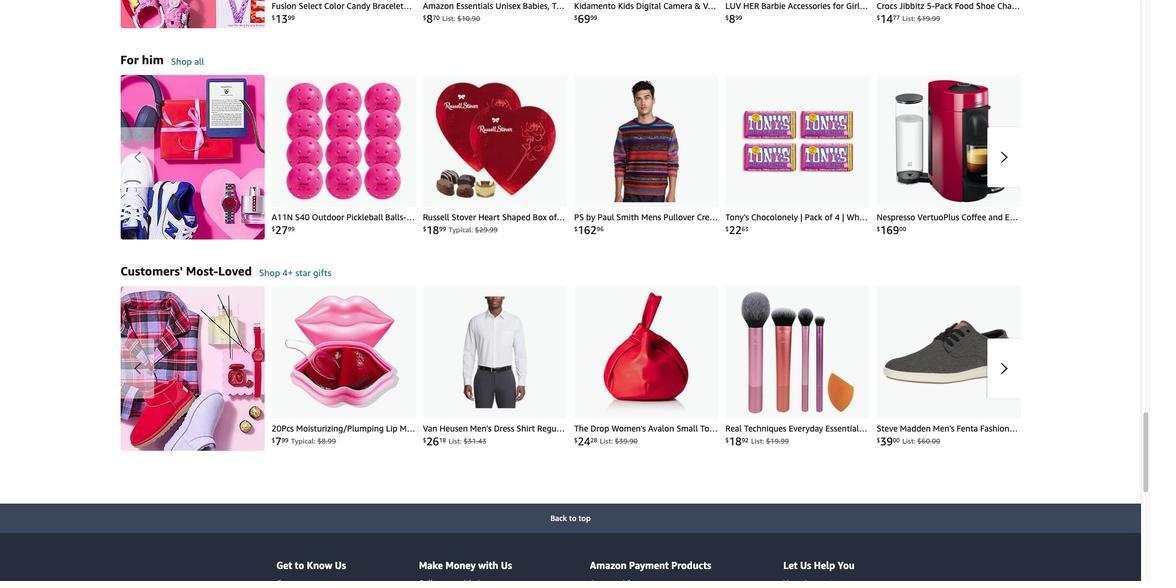 Task type: vqa. For each thing, say whether or not it's contained in the screenshot.


Task type: describe. For each thing, give the bounding box(es) containing it.
list: inside steve madden men's fenta fashion… $ 39 00 list: $60.00
[[902, 436, 916, 445]]

him
[[142, 53, 164, 66]]

dress
[[494, 423, 514, 433]]

$ inside amazon essentials unisex babies, t… $ 8 70 list: $10.90
[[423, 14, 426, 21]]

previous rounded image for for
[[134, 151, 141, 163]]

$ inside the drop women's avalon small to… $ 24 28 list: $39.90
[[574, 436, 578, 443]]

madden
[[900, 423, 931, 433]]

payment
[[629, 559, 669, 571]]

tony's chocolonely | pack of 4 | white chocolate with raspberry and popping candy bar, 6.35 oz each image
[[725, 75, 869, 207]]

99 for 18
[[439, 225, 446, 232]]

for him
[[120, 53, 164, 66]]

us for make money with us
[[501, 559, 512, 571]]

$ inside fusion select color candy bracelet… $ 13 99
[[272, 14, 275, 21]]

men's for 00
[[933, 423, 954, 433]]

39
[[880, 434, 893, 448]]

luv her barbie accessories for girl… $ 8 99
[[725, 0, 868, 25]]

food
[[955, 0, 974, 11]]

stover
[[452, 212, 476, 222]]

products
[[671, 559, 711, 571]]

get to know us
[[276, 559, 346, 571]]

99 inside fusion select color candy bracelet… $ 13 99
[[288, 14, 295, 21]]

smith
[[616, 212, 639, 222]]

m…
[[400, 423, 415, 433]]

shop for for him
[[171, 56, 192, 66]]

van heusen men's dress shirt regu… $ 26 18 list: $31.43
[[423, 423, 565, 448]]

mens pullover crew neck image
[[574, 75, 718, 207]]

28
[[590, 436, 597, 443]]

a11n s40 outdoor pickleball balls- usa pickleball approved for tournament play, 3/6/12/50-pack, neon green/fuchsia/tangerin… image
[[272, 75, 416, 207]]

accessories
[[788, 0, 831, 11]]

…
[[406, 212, 415, 222]]

$10.90
[[457, 14, 480, 23]]

amazon for amazon payment products
[[590, 559, 627, 571]]

lip
[[386, 423, 397, 433]]

shop for customers' most-loved
[[259, 267, 280, 278]]

with
[[478, 559, 498, 571]]

t…
[[552, 0, 565, 11]]

most-
[[186, 264, 218, 278]]

paul
[[598, 212, 614, 222]]

$ inside the luv her barbie accessories for girl… $ 8 99
[[725, 14, 729, 21]]

pullover
[[663, 212, 695, 222]]

amazon for amazon essentials unisex babies, t… $ 8 70 list: $10.90
[[423, 0, 454, 11]]

list for customers' most-loved
[[120, 286, 1150, 451]]

let
[[783, 559, 798, 571]]

1 | from the left
[[800, 212, 803, 222]]

$19.99 inside real techniques everyday essential… $ 18 92 list: $19.99
[[766, 436, 789, 445]]

shoe
[[976, 0, 995, 11]]

avalon
[[648, 423, 674, 433]]

162
[[578, 223, 597, 236]]

$ inside ps by paul smith mens pullover cre… $ 162 96
[[574, 225, 578, 232]]

kids
[[618, 0, 634, 11]]

by
[[586, 212, 595, 222]]

18 inside russell stover heart shaped box of… $ 18 99 typical: $29.99
[[426, 223, 439, 236]]

small
[[676, 423, 698, 433]]

amazon payment products
[[590, 559, 711, 571]]

nespresso vertuoplus coffee and e… $ 169 00
[[877, 212, 1018, 236]]

18 inside van heusen men's dress shirt regu… $ 26 18 list: $31.43
[[439, 436, 446, 443]]

real techniques everyday essential… $ 18 92 list: $19.99
[[725, 423, 867, 448]]

for kids image
[[120, 0, 264, 28]]

2 | from the left
[[842, 212, 844, 222]]

kidamento kids digital camera & v… $ 69 99
[[574, 0, 716, 25]]

essentials
[[456, 0, 493, 11]]

digital
[[636, 0, 661, 11]]

women's avalon small tote bag image
[[574, 286, 718, 418]]

top
[[579, 513, 591, 523]]

$ inside a11n s40 outdoor pickleball balls-… $ 27 99
[[272, 225, 275, 232]]

of
[[825, 212, 833, 222]]

all
[[194, 56, 204, 66]]

crocs jibbitz 5-pack food shoe cha… $ 14 77 list: $19.99
[[877, 0, 1020, 25]]

99 for 27
[[288, 225, 295, 232]]

luv
[[725, 0, 741, 11]]

list: inside real techniques everyday essential… $ 18 92 list: $19.99
[[751, 436, 764, 445]]

know
[[307, 559, 332, 571]]

list for for him
[[120, 75, 1150, 239]]

shop 4+ star gifts
[[259, 267, 332, 278]]

169
[[880, 223, 899, 236]]

help
[[814, 559, 835, 571]]

men's for 26
[[470, 423, 492, 433]]

customers' most-loved image
[[120, 286, 264, 451]]

7
[[275, 434, 281, 448]]

pack for 22
[[805, 212, 822, 222]]

customers' most-loved
[[120, 264, 252, 278]]

moisturizing/plumping
[[296, 423, 384, 433]]

everyday essentials + sponge kit, makeup brushes & makeup blending sponge set, for foundation, blush, bronzer, eyeshadow, &… image
[[725, 286, 869, 418]]

v…
[[703, 0, 716, 11]]

previous rounded image for customers'
[[134, 362, 141, 374]]

loved
[[218, 264, 252, 278]]

$ inside van heusen men's dress shirt regu… $ 26 18 list: $31.43
[[423, 436, 426, 443]]

crocs
[[877, 0, 897, 11]]

color
[[324, 0, 344, 11]]

camera
[[663, 0, 692, 11]]

everyday
[[789, 423, 823, 433]]

for
[[120, 53, 139, 66]]

13
[[275, 12, 288, 25]]

russell
[[423, 212, 449, 222]]

heusen
[[439, 423, 468, 433]]

russell stover heart shaped box of… $ 18 99 typical: $29.99
[[423, 212, 565, 236]]

next rounded image for for him
[[1000, 151, 1007, 163]]

candy
[[347, 0, 370, 11]]

regu…
[[537, 423, 565, 433]]

customers'
[[120, 264, 183, 278]]

22
[[729, 223, 742, 236]]

$8.99
[[317, 436, 336, 445]]

drop
[[591, 423, 609, 433]]

back
[[550, 513, 567, 523]]

list: inside amazon essentials unisex babies, t… $ 8 70 list: $10.90
[[442, 14, 455, 23]]

96
[[597, 225, 604, 232]]

cre…
[[697, 212, 718, 222]]

99 inside 20pcs moisturizing/plumping lip m… $ 7 99 typical: $8.99
[[281, 436, 289, 443]]

$ inside tony's chocolonely | pack of 4 | wh… $ 22 63
[[725, 225, 729, 232]]



Task type: locate. For each thing, give the bounding box(es) containing it.
wh…
[[847, 212, 868, 222]]

0 horizontal spatial pack
[[805, 212, 822, 222]]

2 men's from the left
[[933, 423, 954, 433]]

27
[[275, 223, 288, 236]]

1 horizontal spatial pack
[[935, 0, 953, 11]]

essential…
[[825, 423, 867, 433]]

russell stover sweet assorted chocolate candy image
[[423, 75, 567, 207]]

$ down the nespresso
[[877, 225, 880, 232]]

1 vertical spatial pack
[[805, 212, 822, 222]]

list: down heusen at the bottom left of page
[[448, 436, 462, 445]]

her
[[743, 0, 759, 11]]

8 inside amazon essentials unisex babies, t… $ 8 70 list: $10.90
[[426, 12, 433, 25]]

bracelet…
[[373, 0, 412, 11]]

pack left of
[[805, 212, 822, 222]]

shirt
[[517, 423, 535, 433]]

$ down 20pcs
[[272, 436, 275, 443]]

fusion select color candy bracelet… $ 13 99
[[272, 0, 412, 25]]

babies,
[[523, 0, 550, 11]]

heart
[[478, 212, 500, 222]]

list: right 70
[[442, 14, 455, 23]]

jibbitz
[[899, 0, 924, 11]]

let us help you
[[783, 559, 855, 571]]

typical: inside 20pcs moisturizing/plumping lip m… $ 7 99 typical: $8.99
[[291, 436, 316, 445]]

1 vertical spatial $19.99
[[766, 436, 789, 445]]

1 men's from the left
[[470, 423, 492, 433]]

00 for for him
[[899, 225, 906, 232]]

14
[[880, 12, 893, 25]]

box
[[533, 212, 547, 222]]

$ down the ps
[[574, 225, 578, 232]]

4
[[835, 212, 840, 222]]

coffee
[[961, 212, 986, 222]]

vertuoplus
[[917, 212, 959, 222]]

99 for 69
[[590, 14, 597, 21]]

$
[[272, 14, 275, 21], [423, 14, 426, 21], [574, 14, 578, 21], [725, 14, 729, 21], [877, 14, 880, 21], [272, 225, 275, 232], [423, 225, 426, 232], [574, 225, 578, 232], [725, 225, 729, 232], [877, 225, 880, 232], [272, 436, 275, 443], [423, 436, 426, 443], [574, 436, 578, 443], [725, 436, 729, 443], [877, 436, 880, 443]]

0 horizontal spatial |
[[800, 212, 803, 222]]

$ inside kidamento kids digital camera & v… $ 69 99
[[574, 14, 578, 21]]

$ inside nespresso vertuoplus coffee and e… $ 169 00
[[877, 225, 880, 232]]

0 vertical spatial $19.99
[[917, 14, 940, 23]]

$29.99
[[475, 225, 498, 234]]

2 8 from the left
[[729, 12, 735, 25]]

us right let at the bottom right
[[800, 559, 811, 571]]

1 next rounded image from the top
[[1000, 151, 1007, 163]]

$19.99
[[917, 14, 940, 23], [766, 436, 789, 445]]

list: inside the drop women's avalon small to… $ 24 28 list: $39.90
[[600, 436, 613, 445]]

$19.99 down the 5-
[[917, 14, 940, 23]]

pickleball
[[346, 212, 383, 222]]

$ inside steve madden men's fenta fashion… $ 39 00 list: $60.00
[[877, 436, 880, 443]]

balls-
[[385, 212, 406, 222]]

list containing 13
[[120, 0, 1150, 28]]

$ down crocs
[[877, 14, 880, 21]]

get
[[276, 559, 292, 571]]

next rounded image
[[1000, 151, 1007, 163], [1000, 362, 1007, 374]]

amazon up 70
[[423, 0, 454, 11]]

2 vertical spatial list
[[120, 286, 1150, 451]]

2 us from the left
[[501, 559, 512, 571]]

1 8 from the left
[[426, 12, 433, 25]]

money
[[445, 559, 476, 571]]

shop all
[[171, 56, 204, 66]]

&
[[695, 0, 701, 11]]

99 inside russell stover heart shaped box of… $ 18 99 typical: $29.99
[[439, 225, 446, 232]]

fashion…
[[980, 423, 1018, 433]]

| right chocolonely
[[800, 212, 803, 222]]

99 inside a11n s40 outdoor pickleball balls-… $ 27 99
[[288, 225, 295, 232]]

us
[[335, 559, 346, 571], [501, 559, 512, 571], [800, 559, 811, 571]]

list containing 7
[[120, 286, 1150, 451]]

fenta
[[957, 423, 978, 433]]

van
[[423, 423, 437, 433]]

men's inside steve madden men's fenta fashion… $ 39 00 list: $60.00
[[933, 423, 954, 433]]

1 horizontal spatial us
[[501, 559, 512, 571]]

list: right 92
[[751, 436, 764, 445]]

men's inside van heusen men's dress shirt regu… $ 26 18 list: $31.43
[[470, 423, 492, 433]]

1 vertical spatial previous rounded image
[[134, 362, 141, 374]]

list containing 27
[[120, 75, 1150, 239]]

8 down luv
[[729, 12, 735, 25]]

18 down real
[[729, 434, 742, 448]]

0 horizontal spatial 8
[[426, 12, 433, 25]]

to left "top"
[[569, 513, 576, 523]]

77
[[893, 14, 900, 21]]

$ inside 'crocs jibbitz 5-pack food shoe cha… $ 14 77 list: $19.99'
[[877, 14, 880, 21]]

$60.00
[[917, 436, 940, 445]]

$ left 70
[[423, 14, 426, 21]]

to for back
[[569, 513, 576, 523]]

2 horizontal spatial us
[[800, 559, 811, 571]]

tony's
[[725, 212, 749, 222]]

0 vertical spatial 00
[[899, 225, 906, 232]]

barbie
[[761, 0, 786, 11]]

list: right the 77
[[902, 14, 916, 23]]

list: inside van heusen men's dress shirt regu… $ 26 18 list: $31.43
[[448, 436, 462, 445]]

men's
[[470, 423, 492, 433], [933, 423, 954, 433]]

to…
[[700, 423, 718, 433]]

26
[[426, 434, 439, 448]]

99
[[288, 14, 295, 21], [590, 14, 597, 21], [735, 14, 742, 21], [288, 225, 295, 232], [439, 225, 446, 232], [281, 436, 289, 443]]

the drop women's avalon small to… $ 24 28 list: $39.90
[[574, 423, 718, 448]]

1 list from the top
[[120, 0, 1150, 28]]

of…
[[549, 212, 565, 222]]

$ down fusion on the left of the page
[[272, 14, 275, 21]]

next rounded image for customers' most-loved
[[1000, 362, 1007, 374]]

list: inside 'crocs jibbitz 5-pack food shoe cha… $ 14 77 list: $19.99'
[[902, 14, 916, 23]]

1 vertical spatial next rounded image
[[1000, 362, 1007, 374]]

steve
[[877, 423, 898, 433]]

99 down fusion on the left of the page
[[288, 14, 295, 21]]

99 down kidamento
[[590, 14, 597, 21]]

shop 4+ star gifts link
[[259, 267, 332, 286]]

1 vertical spatial shop
[[259, 267, 280, 278]]

3 us from the left
[[800, 559, 811, 571]]

0 horizontal spatial to
[[295, 559, 304, 571]]

0 vertical spatial list
[[120, 0, 1150, 28]]

0 horizontal spatial shop
[[171, 56, 192, 66]]

69
[[578, 12, 590, 25]]

| right 4
[[842, 212, 844, 222]]

2 previous rounded image from the top
[[134, 362, 141, 374]]

8 left $10.90
[[426, 12, 433, 25]]

$ down the
[[574, 436, 578, 443]]

pack left food at top right
[[935, 0, 953, 11]]

00 inside steve madden men's fenta fashion… $ 39 00 list: $60.00
[[893, 436, 900, 443]]

$ down real
[[725, 436, 729, 443]]

0 vertical spatial amazon
[[423, 0, 454, 11]]

kidamento
[[574, 0, 616, 11]]

pack inside 'crocs jibbitz 5-pack food shoe cha… $ 14 77 list: $19.99'
[[935, 0, 953, 11]]

$ inside russell stover heart shaped box of… $ 18 99 typical: $29.99
[[423, 225, 426, 232]]

$ down van
[[423, 436, 426, 443]]

list: down madden
[[902, 436, 916, 445]]

$ down kidamento
[[574, 14, 578, 21]]

99 down the russell
[[439, 225, 446, 232]]

nespresso vertuoplus coffee and espresso machine by de'longhi, 5 fl.oz. cherry red image
[[877, 75, 1021, 207]]

8
[[426, 12, 433, 25], [729, 12, 735, 25]]

2 list from the top
[[120, 75, 1150, 239]]

$ inside real techniques everyday essential… $ 18 92 list: $19.99
[[725, 436, 729, 443]]

0 vertical spatial pack
[[935, 0, 953, 11]]

amazon left payment
[[590, 559, 627, 571]]

list
[[120, 0, 1150, 28], [120, 75, 1150, 239], [120, 286, 1150, 451]]

0 horizontal spatial amazon
[[423, 0, 454, 11]]

0 horizontal spatial typical:
[[291, 436, 316, 445]]

99 inside kidamento kids digital camera & v… $ 69 99
[[590, 14, 597, 21]]

$ down luv
[[725, 14, 729, 21]]

20pcs moisturizing/plumping lip mask, restores moisture mask for dry lips and lines overnight care, gel treatment masks ​ (… image
[[272, 286, 416, 418]]

$ down a11n
[[272, 225, 275, 232]]

and
[[988, 212, 1003, 222]]

$ down the russell
[[423, 225, 426, 232]]

previous rounded image
[[134, 151, 141, 163], [134, 362, 141, 374]]

typical: left '$8.99'
[[291, 436, 316, 445]]

outdoor
[[312, 212, 344, 222]]

typical: down stover
[[448, 225, 473, 234]]

pack inside tony's chocolonely | pack of 4 | wh… $ 22 63
[[805, 212, 822, 222]]

0 vertical spatial shop
[[171, 56, 192, 66]]

us right the with
[[501, 559, 512, 571]]

4+
[[282, 267, 293, 278]]

99 inside the luv her barbie accessories for girl… $ 8 99
[[735, 14, 742, 21]]

back to top link
[[0, 503, 1141, 533]]

99 down luv
[[735, 14, 742, 21]]

20pcs moisturizing/plumping lip m… $ 7 99 typical: $8.99
[[272, 423, 415, 448]]

steve madden men's fenta fashion… $ 39 00 list: $60.00
[[877, 423, 1018, 448]]

0 vertical spatial typical:
[[448, 225, 473, 234]]

shop
[[171, 56, 192, 66], [259, 267, 280, 278]]

a11n s40 outdoor pickleball balls-… $ 27 99
[[272, 212, 415, 236]]

92
[[742, 436, 749, 443]]

1 horizontal spatial shop
[[259, 267, 280, 278]]

for
[[833, 0, 844, 11]]

techniques
[[744, 423, 786, 433]]

1 horizontal spatial men's
[[933, 423, 954, 433]]

$ down tony's at the right top of the page
[[725, 225, 729, 232]]

amazon inside amazon essentials unisex babies, t… $ 8 70 list: $10.90
[[423, 0, 454, 11]]

1 horizontal spatial typical:
[[448, 225, 473, 234]]

1 vertical spatial to
[[295, 559, 304, 571]]

shaped
[[502, 212, 531, 222]]

men's fenta fashion sneaker image
[[877, 286, 1021, 418]]

00 down the nespresso
[[899, 225, 906, 232]]

men's dress shirt regular fit poplin solid image
[[423, 286, 567, 418]]

e…
[[1005, 212, 1018, 222]]

back to top
[[550, 513, 591, 523]]

0 vertical spatial previous rounded image
[[134, 151, 141, 163]]

1 horizontal spatial 8
[[729, 12, 735, 25]]

$ down steve
[[877, 436, 880, 443]]

pack for 77
[[935, 0, 953, 11]]

typical: inside russell stover heart shaped box of… $ 18 99 typical: $29.99
[[448, 225, 473, 234]]

18 down heusen at the bottom left of page
[[439, 436, 446, 443]]

shop left '4+'
[[259, 267, 280, 278]]

men's up $31.43
[[470, 423, 492, 433]]

24
[[578, 434, 590, 448]]

us right know
[[335, 559, 346, 571]]

00 inside nespresso vertuoplus coffee and e… $ 169 00
[[899, 225, 906, 232]]

fusion
[[272, 0, 296, 11]]

ps by paul smith mens pullover cre… $ 162 96
[[574, 212, 718, 236]]

girl…
[[846, 0, 868, 11]]

8 inside the luv her barbie accessories for girl… $ 8 99
[[729, 12, 735, 25]]

you
[[838, 559, 855, 571]]

1 vertical spatial list
[[120, 75, 1150, 239]]

women's
[[611, 423, 646, 433]]

1 vertical spatial typical:
[[291, 436, 316, 445]]

1 vertical spatial amazon
[[590, 559, 627, 571]]

99 down 20pcs
[[281, 436, 289, 443]]

to for get
[[295, 559, 304, 571]]

00 down steve
[[893, 436, 900, 443]]

a11n
[[272, 212, 293, 222]]

0 vertical spatial next rounded image
[[1000, 151, 1007, 163]]

1 horizontal spatial amazon
[[590, 559, 627, 571]]

0 horizontal spatial us
[[335, 559, 346, 571]]

for him image
[[120, 75, 264, 239]]

0 horizontal spatial $19.99
[[766, 436, 789, 445]]

18 inside real techniques everyday essential… $ 18 92 list: $19.99
[[729, 434, 742, 448]]

18 down the russell
[[426, 223, 439, 236]]

1 us from the left
[[335, 559, 346, 571]]

typical:
[[448, 225, 473, 234], [291, 436, 316, 445]]

tony's chocolonely | pack of 4 | wh… $ 22 63
[[725, 212, 868, 236]]

$19.99 down techniques
[[766, 436, 789, 445]]

3 list from the top
[[120, 286, 1150, 451]]

1 horizontal spatial |
[[842, 212, 844, 222]]

0 horizontal spatial men's
[[470, 423, 492, 433]]

1 horizontal spatial to
[[569, 513, 576, 523]]

amazon essentials unisex babies, t… $ 8 70 list: $10.90
[[423, 0, 565, 25]]

$19.99 inside 'crocs jibbitz 5-pack food shoe cha… $ 14 77 list: $19.99'
[[917, 14, 940, 23]]

make money with us
[[419, 559, 512, 571]]

1 horizontal spatial $19.99
[[917, 14, 940, 23]]

men's up the $60.00
[[933, 423, 954, 433]]

1 vertical spatial 00
[[893, 436, 900, 443]]

shop left all
[[171, 56, 192, 66]]

to right the get
[[295, 559, 304, 571]]

us for get to know us
[[335, 559, 346, 571]]

2 next rounded image from the top
[[1000, 362, 1007, 374]]

99 down a11n
[[288, 225, 295, 232]]

0 vertical spatial to
[[569, 513, 576, 523]]

to
[[569, 513, 576, 523], [295, 559, 304, 571]]

$ inside 20pcs moisturizing/plumping lip m… $ 7 99 typical: $8.99
[[272, 436, 275, 443]]

amazon
[[423, 0, 454, 11], [590, 559, 627, 571]]

99 for 8
[[735, 14, 742, 21]]

ps
[[574, 212, 584, 222]]

00 for customers' most-loved
[[893, 436, 900, 443]]

1 previous rounded image from the top
[[134, 151, 141, 163]]

list: right 28
[[600, 436, 613, 445]]

70
[[433, 14, 440, 21]]

$31.43
[[464, 436, 486, 445]]



